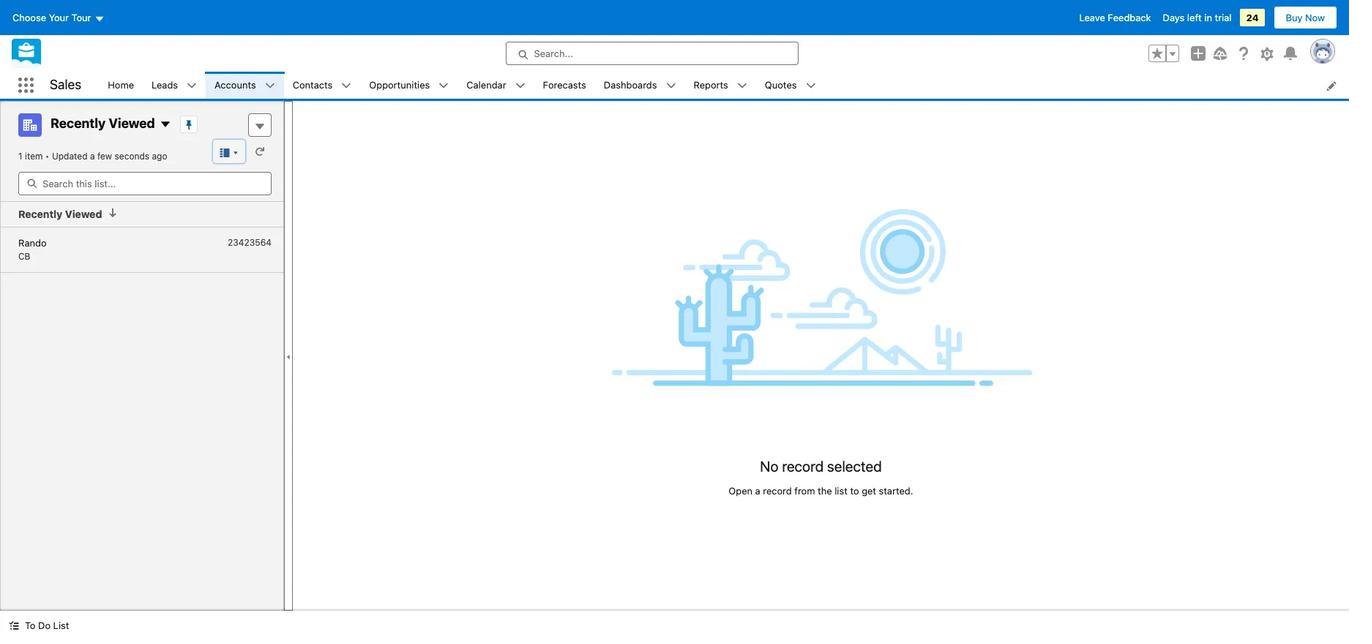 Task type: vqa. For each thing, say whether or not it's contained in the screenshot.
'Viewed'
yes



Task type: locate. For each thing, give the bounding box(es) containing it.
home
[[108, 79, 134, 91]]

•
[[45, 151, 49, 162]]

text default image inside dashboards list item
[[666, 81, 676, 91]]

choose your tour
[[12, 12, 91, 23]]

item
[[25, 151, 43, 162]]

accounts link
[[206, 72, 265, 99]]

tour
[[71, 12, 91, 23]]

text default image right contacts
[[342, 81, 352, 91]]

contacts link
[[284, 72, 342, 99]]

to
[[25, 620, 36, 632]]

text default image inside leads list item
[[187, 81, 197, 91]]

text default image inside "contacts" list item
[[342, 81, 352, 91]]

opportunities
[[369, 79, 430, 91]]

open
[[729, 485, 753, 497]]

recently
[[51, 116, 106, 131], [18, 208, 63, 220]]

viewed
[[109, 116, 155, 131], [65, 208, 102, 220]]

text default image down search... button
[[666, 81, 676, 91]]

text default image up ago
[[160, 119, 171, 131]]

text default image right accounts
[[265, 81, 275, 91]]

0 vertical spatial viewed
[[109, 116, 155, 131]]

quotes
[[765, 79, 797, 91]]

to do list button
[[0, 612, 78, 641]]

quotes link
[[757, 72, 806, 99]]

no record selected main content
[[293, 101, 1350, 612]]

1 vertical spatial a
[[756, 485, 761, 497]]

1 horizontal spatial a
[[756, 485, 761, 497]]

open a record from the list to get started.
[[729, 485, 914, 497]]

text default image right quotes at the top
[[806, 81, 816, 91]]

0 vertical spatial recently
[[51, 116, 106, 131]]

text default image
[[265, 81, 275, 91], [342, 81, 352, 91], [515, 81, 526, 91], [806, 81, 816, 91], [108, 208, 118, 218], [9, 621, 19, 632]]

a right the open
[[756, 485, 761, 497]]

forecasts
[[543, 79, 587, 91]]

calendar list item
[[458, 72, 534, 99]]

record down no
[[763, 485, 792, 497]]

recently up the updated
[[51, 116, 106, 131]]

a
[[90, 151, 95, 162], [756, 485, 761, 497]]

text default image left to
[[9, 621, 19, 632]]

rando
[[18, 237, 47, 249]]

reports
[[694, 79, 729, 91]]

now
[[1306, 12, 1326, 23]]

cb
[[18, 251, 30, 262]]

None search field
[[18, 172, 272, 196]]

buy
[[1287, 12, 1303, 23]]

recently viewed up rando
[[18, 208, 102, 220]]

opportunities link
[[361, 72, 439, 99]]

accounts
[[215, 79, 256, 91]]

text default image inside accounts list item
[[265, 81, 275, 91]]

recently viewed
[[51, 116, 155, 131], [18, 208, 102, 220]]

1 vertical spatial record
[[763, 485, 792, 497]]

1 vertical spatial viewed
[[65, 208, 102, 220]]

text default image for opportunities
[[439, 81, 449, 91]]

text default image inside calendar "list item"
[[515, 81, 526, 91]]

recently viewed up few
[[51, 116, 155, 131]]

group
[[1149, 45, 1180, 62]]

text default image for contacts
[[342, 81, 352, 91]]

calendar
[[467, 79, 507, 91]]

the
[[818, 485, 833, 497]]

recently up rando
[[18, 208, 63, 220]]

text default image down search recently viewed list view. search field
[[108, 208, 118, 218]]

contacts
[[293, 79, 333, 91]]

text default image inside reports list item
[[737, 81, 748, 91]]

viewed up seconds
[[109, 116, 155, 131]]

text default image
[[187, 81, 197, 91], [439, 81, 449, 91], [666, 81, 676, 91], [737, 81, 748, 91], [160, 119, 171, 131]]

your
[[49, 12, 69, 23]]

text default image for reports
[[737, 81, 748, 91]]

text default image for leads
[[187, 81, 197, 91]]

buy now
[[1287, 12, 1326, 23]]

text default image right reports
[[737, 81, 748, 91]]

text default image right leads
[[187, 81, 197, 91]]

text default image inside quotes list item
[[806, 81, 816, 91]]

home link
[[99, 72, 143, 99]]

text default image for calendar
[[515, 81, 526, 91]]

get
[[862, 485, 877, 497]]

choose
[[12, 12, 46, 23]]

text default image right calendar
[[515, 81, 526, 91]]

recently viewed status
[[18, 151, 52, 162]]

viewed down 1 item • updated a few seconds ago
[[65, 208, 102, 220]]

leads link
[[143, 72, 187, 99]]

list
[[99, 72, 1350, 99]]

text default image left calendar link
[[439, 81, 449, 91]]

from
[[795, 485, 816, 497]]

choose your tour button
[[12, 6, 105, 29]]

record
[[783, 458, 824, 475], [763, 485, 792, 497]]

a left few
[[90, 151, 95, 162]]

a inside 'no record selected' main content
[[756, 485, 761, 497]]

0 horizontal spatial a
[[90, 151, 95, 162]]

0 horizontal spatial viewed
[[65, 208, 102, 220]]

0 vertical spatial a
[[90, 151, 95, 162]]

trial
[[1216, 12, 1232, 23]]

started.
[[879, 485, 914, 497]]

no record selected
[[761, 458, 882, 475]]

sales
[[50, 77, 81, 92]]

1
[[18, 151, 22, 162]]

reports link
[[685, 72, 737, 99]]

record up from
[[783, 458, 824, 475]]

search... button
[[506, 42, 799, 65]]

leave feedback
[[1080, 12, 1152, 23]]

text default image inside opportunities list item
[[439, 81, 449, 91]]



Task type: describe. For each thing, give the bounding box(es) containing it.
selected
[[828, 458, 882, 475]]

dashboards
[[604, 79, 657, 91]]

24
[[1247, 12, 1260, 23]]

text default image for quotes
[[806, 81, 816, 91]]

leave feedback link
[[1080, 12, 1152, 23]]

0 vertical spatial record
[[783, 458, 824, 475]]

23423564
[[228, 237, 272, 248]]

seconds
[[115, 151, 150, 162]]

text default image inside recently viewed|accounts|list view element
[[108, 208, 118, 218]]

calendar link
[[458, 72, 515, 99]]

reports list item
[[685, 72, 757, 99]]

1 horizontal spatial viewed
[[109, 116, 155, 131]]

leave
[[1080, 12, 1106, 23]]

do
[[38, 620, 51, 632]]

accounts list item
[[206, 72, 284, 99]]

buy now button
[[1274, 6, 1338, 29]]

text default image for dashboards
[[666, 81, 676, 91]]

ago
[[152, 151, 167, 162]]

dashboards list item
[[595, 72, 685, 99]]

0 vertical spatial recently viewed
[[51, 116, 155, 131]]

list containing home
[[99, 72, 1350, 99]]

1 item • updated a few seconds ago
[[18, 151, 167, 162]]

1 vertical spatial recently viewed
[[18, 208, 102, 220]]

days left in trial
[[1164, 12, 1232, 23]]

leads
[[152, 79, 178, 91]]

text default image inside recently viewed|accounts|list view element
[[160, 119, 171, 131]]

opportunities list item
[[361, 72, 458, 99]]

list
[[835, 485, 848, 497]]

to do list
[[25, 620, 69, 632]]

in
[[1205, 12, 1213, 23]]

days
[[1164, 12, 1185, 23]]

recently viewed|accounts|list view element
[[0, 101, 284, 612]]

text default image for accounts
[[265, 81, 275, 91]]

1 vertical spatial recently
[[18, 208, 63, 220]]

contacts list item
[[284, 72, 361, 99]]

leads list item
[[143, 72, 206, 99]]

left
[[1188, 12, 1203, 23]]

to
[[851, 485, 860, 497]]

dashboards link
[[595, 72, 666, 99]]

list
[[53, 620, 69, 632]]

feedback
[[1109, 12, 1152, 23]]

accounts image
[[18, 114, 42, 137]]

few
[[97, 151, 112, 162]]

search...
[[534, 48, 574, 59]]

updated
[[52, 151, 88, 162]]

Search Recently Viewed list view. search field
[[18, 172, 272, 196]]

forecasts link
[[534, 72, 595, 99]]

no
[[761, 458, 779, 475]]

quotes list item
[[757, 72, 825, 99]]

text default image inside to do list button
[[9, 621, 19, 632]]



